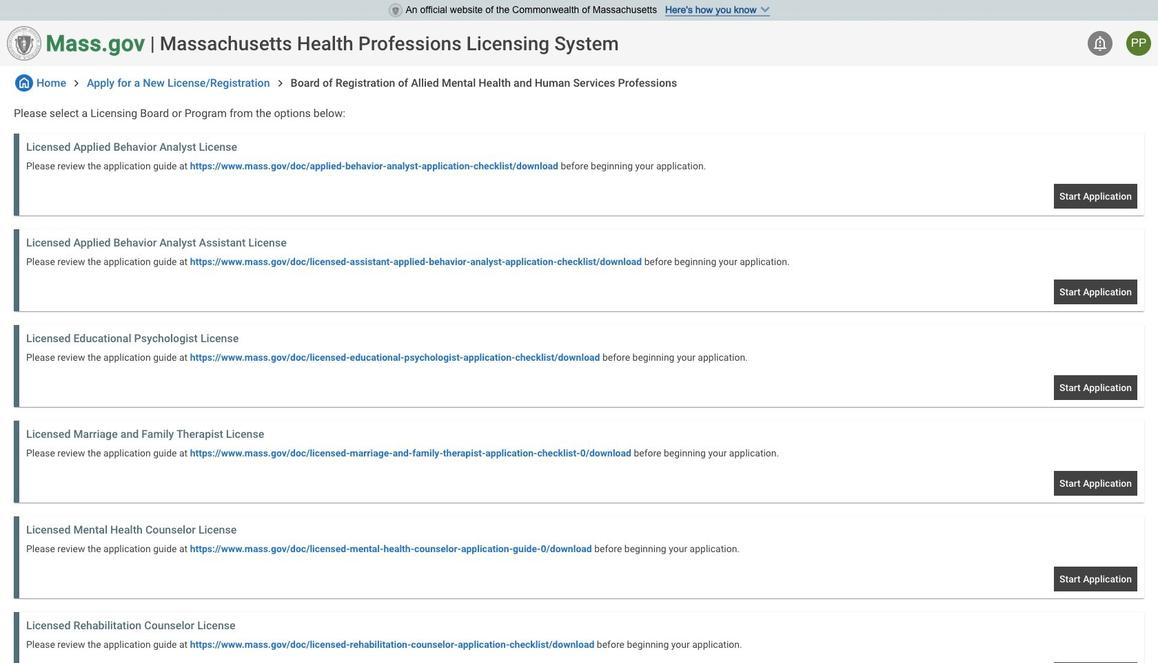 Task type: describe. For each thing, give the bounding box(es) containing it.
no color image
[[273, 76, 287, 90]]

2 horizontal spatial no color image
[[1092, 35, 1109, 52]]



Task type: locate. For each thing, give the bounding box(es) containing it.
no color image
[[1092, 35, 1109, 52], [15, 74, 33, 92], [70, 76, 83, 90]]

massachusetts state seal image
[[7, 26, 41, 61]]

1 horizontal spatial no color image
[[70, 76, 83, 90]]

heading
[[160, 32, 619, 55]]

massachusetts state seal image
[[388, 3, 402, 17]]

0 horizontal spatial no color image
[[15, 74, 33, 92]]



